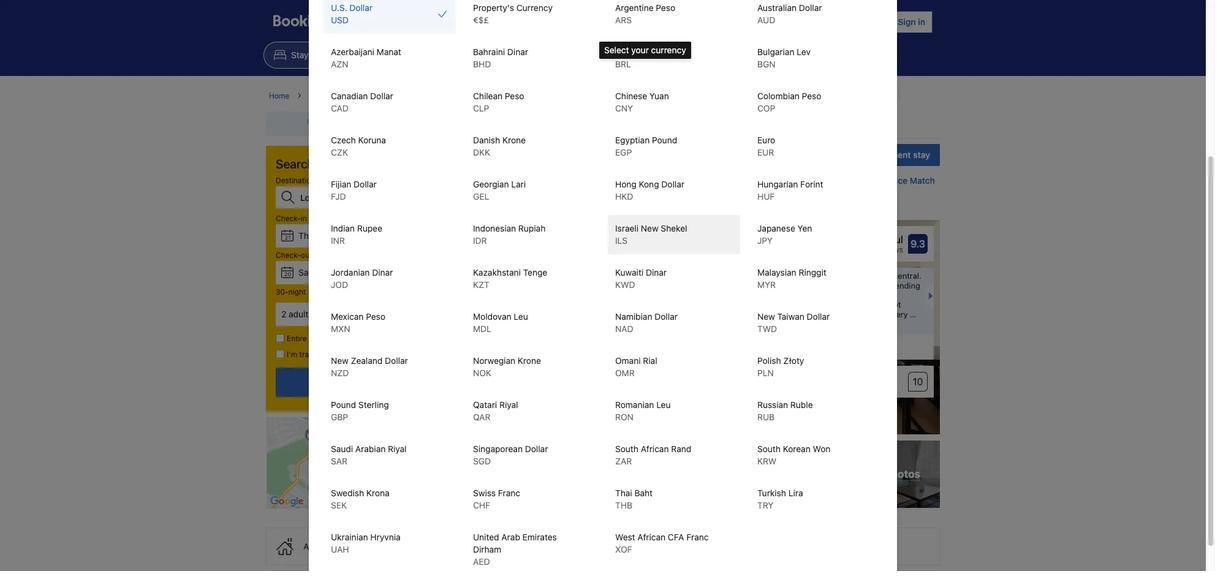 Task type: vqa. For each thing, say whether or not it's contained in the screenshot.
Swiss
yes



Task type: locate. For each thing, give the bounding box(es) containing it.
0 vertical spatial morden
[[589, 91, 615, 101]]

a down malaysian ringgit myr
[[791, 290, 795, 300]]

dollar inside canadian dollar cad
[[370, 91, 394, 101]]

bhd
[[473, 59, 491, 69]]

your left the real
[[632, 45, 649, 55]]

1 vertical spatial in
[[301, 214, 307, 223]]

brazilian real brl
[[616, 47, 668, 69]]

in for check-
[[301, 214, 307, 223]]

2 left adults
[[281, 309, 287, 319]]

dollar right zealand in the left of the page
[[385, 356, 408, 366]]

kingdom
[[404, 91, 435, 101], [702, 190, 737, 201]]

moldovan
[[473, 311, 512, 322]]

dollar up property on the right top of page
[[799, 2, 823, 13]]

0 horizontal spatial franc
[[498, 488, 521, 499]]

1 vertical spatial check-
[[276, 251, 301, 260]]

booking.com image
[[273, 15, 362, 29]]

your right reserve
[[849, 150, 867, 160]]

2 vertical spatial morden
[[547, 190, 578, 201]]

(apartment),
[[639, 91, 684, 101]]

reserve your apartment stay button
[[804, 144, 941, 166]]

0 horizontal spatial pound
[[331, 400, 356, 410]]

your down australian
[[763, 17, 784, 28]]

0 vertical spatial your
[[763, 17, 784, 28]]

0 horizontal spatial united
[[379, 91, 402, 101]]

dollar up london,
[[662, 179, 685, 189]]

0 vertical spatial african
[[641, 444, 669, 454]]

south up krw
[[758, 444, 781, 454]]

0 horizontal spatial search
[[276, 157, 315, 171]]

ukrainian hryvnia uah
[[331, 532, 401, 555]]

1 vertical spatial date
[[314, 251, 330, 260]]

cop
[[758, 103, 776, 113]]

dinar inside kuwaiti dinar kwd
[[646, 267, 667, 278]]

kazakhstani
[[473, 267, 521, 278]]

€$£
[[473, 15, 489, 25]]

1 horizontal spatial in
[[805, 271, 811, 281]]

krone right norwegian
[[518, 356, 541, 366]]

airport taxis
[[752, 50, 800, 60]]

united up dirham
[[473, 532, 500, 543]]

rub
[[758, 412, 775, 422]]

new inside new taiwan dollar twd
[[758, 311, 776, 322]]

in for it's
[[805, 271, 811, 281]]

1 london from the left
[[483, 91, 508, 101]]

xof
[[616, 544, 632, 555]]

apartments inside search section
[[342, 334, 381, 343]]

norwegian
[[473, 356, 516, 366]]

1 vertical spatial african
[[638, 532, 666, 543]]

children
[[328, 309, 359, 319]]

riyal right arabian
[[388, 444, 407, 454]]

0 horizontal spatial room
[[522, 166, 562, 183]]

very left clean
[[820, 271, 836, 281]]

dollar for canadian dollar cad
[[370, 91, 394, 101]]

peso right chilean
[[505, 91, 525, 101]]

1 vertical spatial 2
[[281, 309, 287, 319]]

2 horizontal spatial united
[[674, 190, 700, 201]]

peso right argentine
[[656, 2, 676, 13]]

car rentals link
[[486, 42, 567, 69]]

1 vertical spatial new
[[758, 311, 776, 322]]

hkd
[[616, 191, 634, 202]]

the down the "cruises" link
[[573, 91, 587, 101]]

united kingdom link
[[379, 91, 435, 102]]

search down work
[[331, 377, 362, 388]]

room up cny
[[617, 91, 637, 101]]

20
[[284, 271, 291, 278]]

peso for chilean peso clp
[[505, 91, 525, 101]]

check- down 21
[[276, 251, 301, 260]]

0 horizontal spatial the
[[437, 166, 463, 183]]

1 horizontal spatial the
[[573, 91, 587, 101]]

schoolgate dr, st helier, morden sm4 5dh, uk, london, united kingdom excellent location – show map
[[437, 190, 740, 214]]

2 check- from the top
[[276, 251, 301, 260]]

1 horizontal spatial riyal
[[500, 400, 518, 410]]

morden inside schoolgate dr, st helier, morden sm4 5dh, uk, london, united kingdom excellent location – show map
[[547, 190, 578, 201]]

0 vertical spatial room
[[617, 91, 637, 101]]

london inside the greater london link
[[483, 91, 508, 101]]

search up destination/property
[[276, 157, 315, 171]]

1 horizontal spatial south
[[758, 444, 781, 454]]

flight + hotel
[[420, 50, 473, 60]]

your inside button
[[849, 150, 867, 160]]

krone for norwegian krone nok
[[518, 356, 541, 366]]

0 vertical spatial krone
[[503, 135, 526, 145]]

0 vertical spatial stay
[[914, 150, 931, 160]]

morden up map
[[547, 190, 578, 201]]

reserve your apartment stay
[[814, 150, 931, 160]]

new up the nzd
[[331, 356, 349, 366]]

0 horizontal spatial south
[[616, 444, 639, 454]]

leu right romanian
[[657, 400, 671, 410]]

stay right night
[[308, 288, 323, 297]]

1 horizontal spatial franc
[[687, 532, 709, 543]]

0 vertical spatial search
[[276, 157, 315, 171]]

1 vertical spatial franc
[[687, 532, 709, 543]]

1 horizontal spatial search
[[331, 377, 362, 388]]

african inside the south african rand zar
[[641, 444, 669, 454]]

1 horizontal spatial dinar
[[508, 47, 529, 57]]

1 horizontal spatial it's
[[879, 309, 890, 319]]

1 horizontal spatial 2
[[560, 146, 564, 155]]

the for the morden room
[[437, 166, 463, 183]]

dollar right canadian
[[370, 91, 394, 101]]

dinar right the kuwaiti
[[646, 267, 667, 278]]

1 vertical spatial very
[[892, 309, 908, 319]]

1 horizontal spatial morden
[[547, 190, 578, 201]]

date right out
[[314, 251, 330, 260]]

1 horizontal spatial new
[[641, 223, 659, 234]]

in inside search section
[[301, 214, 307, 223]]

the up "schoolgate"
[[437, 166, 463, 183]]

0 vertical spatial check-
[[276, 214, 301, 223]]

1 vertical spatial kingdom
[[702, 190, 737, 201]]

new right israeli
[[641, 223, 659, 234]]

room for the morden room
[[522, 166, 562, 183]]

2 horizontal spatial dinar
[[646, 267, 667, 278]]

peso inside argentine peso ars
[[656, 2, 676, 13]]

krone up sustainable
[[503, 135, 526, 145]]

in for sign
[[919, 17, 926, 27]]

0 horizontal spatial stay
[[308, 288, 323, 297]]

dinar inside jordanian dinar jod
[[372, 267, 393, 278]]

apartments up cad
[[320, 91, 359, 101]]

0 vertical spatial riyal
[[500, 400, 518, 410]]

london left (uk)
[[686, 91, 711, 101]]

polish złoty pln
[[758, 356, 805, 378]]

peso for colombian peso cop
[[802, 91, 822, 101]]

peso inside colombian peso cop
[[802, 91, 822, 101]]

dollar inside fijian dollar fjd
[[354, 179, 377, 189]]

it's up conference,
[[791, 271, 802, 281]]

2 horizontal spatial new
[[758, 311, 776, 322]]

dollar right u.s.
[[350, 2, 373, 13]]

map
[[546, 203, 564, 214]]

dollar inside namibian dollar nad
[[655, 311, 678, 322]]

0 vertical spatial in
[[919, 17, 926, 27]]

stay inside search section
[[308, 288, 323, 297]]

in left stayed
[[805, 271, 811, 281]]

złoty
[[784, 356, 805, 366]]

argentine
[[616, 2, 654, 13]]

indian
[[331, 223, 355, 234]]

african left the rand at right
[[641, 444, 669, 454]]

kingdom left huf
[[702, 190, 737, 201]]

dollar for u.s. dollar usd
[[350, 2, 373, 13]]

1 horizontal spatial united
[[473, 532, 500, 543]]

0 vertical spatial a
[[813, 271, 818, 281]]

african for west
[[638, 532, 666, 543]]

dollar right singaporean
[[525, 444, 548, 454]]

rupiah
[[519, 223, 546, 234]]

your for reserve
[[849, 150, 867, 160]]

1 vertical spatial the
[[437, 166, 463, 183]]

1 horizontal spatial your
[[763, 17, 784, 28]]

dollar inside singaporean dollar sgd
[[525, 444, 548, 454]]

south inside south korean won krw
[[758, 444, 781, 454]]

for
[[332, 350, 341, 359]]

0 horizontal spatial ·
[[315, 309, 318, 319]]

1 vertical spatial united
[[674, 190, 700, 201]]

0 horizontal spatial leu
[[514, 311, 528, 322]]

sustainable
[[497, 146, 538, 155]]

south
[[616, 444, 639, 454], [758, 444, 781, 454]]

date up thursday, at the left of the page
[[309, 214, 325, 223]]

franc right swiss
[[498, 488, 521, 499]]

1 horizontal spatial room
[[617, 91, 637, 101]]

0 horizontal spatial riyal
[[388, 444, 407, 454]]

u.s. dollar usd
[[331, 2, 373, 25]]

all apartments
[[309, 91, 359, 101]]

in inside the it's in a very clean location, central. we've stayed there while attending a conference, everything we needed was there.  we did not regret the choice at all. it's very …
[[805, 271, 811, 281]]

leu for romanian leu ron
[[657, 400, 671, 410]]

free taxi available
[[588, 146, 650, 155]]

leu right moldovan on the bottom of page
[[514, 311, 528, 322]]

kong
[[639, 179, 660, 189]]

south up zar
[[616, 444, 639, 454]]

0 vertical spatial pound
[[652, 135, 678, 145]]

1 horizontal spatial very
[[892, 309, 908, 319]]

0 vertical spatial apartments
[[320, 91, 359, 101]]

apartments up work
[[342, 334, 381, 343]]

georgian
[[473, 179, 509, 189]]

jpy
[[758, 235, 773, 246]]

a up conference,
[[813, 271, 818, 281]]

dollar inside u.s. dollar usd
[[350, 2, 373, 13]]

0 horizontal spatial kingdom
[[404, 91, 435, 101]]

pound up gbp
[[331, 400, 356, 410]]

1 vertical spatial krone
[[518, 356, 541, 366]]

0 vertical spatial kingdom
[[404, 91, 435, 101]]

1 · from the left
[[315, 309, 318, 319]]

riyal right qatari
[[500, 400, 518, 410]]

in right sign
[[919, 17, 926, 27]]

your for list
[[763, 17, 784, 28]]

cfa
[[668, 532, 685, 543]]

1 vertical spatial room
[[522, 166, 562, 183]]

peso inside chilean peso clp
[[505, 91, 525, 101]]

0 horizontal spatial a
[[791, 290, 795, 300]]

1 horizontal spatial london
[[686, 91, 711, 101]]

1 check- from the top
[[276, 214, 301, 223]]

scored 10 element
[[909, 372, 928, 392]]

washing machine button
[[528, 528, 686, 566]]

dollar down was
[[807, 311, 830, 322]]

morden up dr,
[[466, 166, 519, 183]]

1 vertical spatial your
[[632, 45, 649, 55]]

stay
[[914, 150, 931, 160], [308, 288, 323, 297]]

egyptian
[[616, 135, 650, 145]]

hotel
[[452, 50, 473, 60]]

0 horizontal spatial your
[[632, 45, 649, 55]]

0 vertical spatial it's
[[791, 271, 802, 281]]

2 south from the left
[[758, 444, 781, 454]]

franc right the cfa
[[687, 532, 709, 543]]

select
[[605, 45, 629, 55]]

dollar inside new zealand dollar nzd
[[385, 356, 408, 366]]

2 horizontal spatial in
[[919, 17, 926, 27]]

united for united arab emirates dirham aed
[[473, 532, 500, 543]]

0 vertical spatial new
[[641, 223, 659, 234]]

peso inside mexican peso mxn
[[366, 311, 386, 322]]

2 vertical spatial your
[[849, 150, 867, 160]]

1 horizontal spatial kingdom
[[702, 190, 737, 201]]

peso right 'colombian'
[[802, 91, 822, 101]]

pound right egyptian
[[652, 135, 678, 145]]

african left the cfa
[[638, 532, 666, 543]]

currency
[[517, 2, 553, 13]]

9.3
[[911, 239, 926, 250]]

kingdom inside schoolgate dr, st helier, morden sm4 5dh, uk, london, united kingdom excellent location – show map
[[702, 190, 737, 201]]

czech
[[331, 135, 356, 145]]

leu inside moldovan leu mdl
[[514, 311, 528, 322]]

krone for danish krone dkk
[[503, 135, 526, 145]]

united right london,
[[674, 190, 700, 201]]

dollar for fijian dollar fjd
[[354, 179, 377, 189]]

your
[[763, 17, 784, 28], [632, 45, 649, 55], [849, 150, 867, 160]]

2 horizontal spatial your
[[849, 150, 867, 160]]

0 vertical spatial date
[[309, 214, 325, 223]]

united
[[379, 91, 402, 101], [674, 190, 700, 201], [473, 532, 500, 543]]

kingdom down flight
[[404, 91, 435, 101]]

1 vertical spatial riyal
[[388, 444, 407, 454]]

malaysian
[[758, 267, 797, 278]]

swedish krona sek
[[331, 488, 390, 511]]

greater
[[454, 91, 480, 101]]

dollar inside hong kong dollar hkd
[[662, 179, 685, 189]]

dollar right namibian
[[655, 311, 678, 322]]

thursday, december 21, 2023
[[299, 231, 417, 241]]

rated wonderful element
[[786, 232, 904, 247]]

japanese
[[758, 223, 796, 234]]

0 horizontal spatial london
[[483, 91, 508, 101]]

fijian dollar fjd
[[331, 179, 377, 202]]

brl
[[616, 59, 631, 69]]

dollar inside 'australian dollar aud'
[[799, 2, 823, 13]]

room up helier,
[[522, 166, 562, 183]]

washing
[[565, 542, 599, 552]]

adults
[[289, 309, 313, 319]]

united right canadian
[[379, 91, 402, 101]]

south for krw
[[758, 444, 781, 454]]

dollar right fijian
[[354, 179, 377, 189]]

1 vertical spatial leu
[[657, 400, 671, 410]]

the morden room
[[437, 166, 562, 183]]

1 vertical spatial search
[[331, 377, 362, 388]]

dinar for bahraini dinar bhd
[[508, 47, 529, 57]]

nzd
[[331, 368, 349, 378]]

0 horizontal spatial new
[[331, 356, 349, 366]]

krw
[[758, 456, 777, 467]]

2 vertical spatial united
[[473, 532, 500, 543]]

2 right 'level'
[[560, 146, 564, 155]]

0 horizontal spatial dinar
[[372, 267, 393, 278]]

1 horizontal spatial pound
[[652, 135, 678, 145]]

azerbaijani manat azn
[[331, 47, 402, 69]]

kwd
[[616, 280, 636, 290]]

pound inside pound sterling gbp
[[331, 400, 356, 410]]

0 vertical spatial the
[[573, 91, 587, 101]]

romanian leu ron
[[616, 400, 671, 422]]

dinar for kuwaiti dinar kwd
[[646, 267, 667, 278]]

1 horizontal spatial ·
[[362, 309, 364, 319]]

the
[[573, 91, 587, 101], [437, 166, 463, 183]]

african inside west african cfa franc xof
[[638, 532, 666, 543]]

london
[[483, 91, 508, 101], [686, 91, 711, 101]]

1 vertical spatial morden
[[466, 166, 519, 183]]

1 vertical spatial stay
[[308, 288, 323, 297]]

polish
[[758, 356, 782, 366]]

leu
[[514, 311, 528, 322], [657, 400, 671, 410]]

1 horizontal spatial stay
[[914, 150, 931, 160]]

new up twd
[[758, 311, 776, 322]]

2 vertical spatial in
[[805, 271, 811, 281]]

1 vertical spatial apartments
[[342, 334, 381, 343]]

swiss franc chf
[[473, 488, 521, 511]]

russian
[[758, 400, 789, 410]]

1 horizontal spatial leu
[[657, 400, 671, 410]]

2 horizontal spatial morden
[[589, 91, 615, 101]]

&
[[334, 334, 340, 343]]

dinar inside bahraini dinar bhd
[[508, 47, 529, 57]]

south for zar
[[616, 444, 639, 454]]

1 vertical spatial pound
[[331, 400, 356, 410]]

0 vertical spatial 2
[[560, 146, 564, 155]]

gbp
[[331, 412, 348, 422]]

franc inside swiss franc chf
[[498, 488, 521, 499]]

1 south from the left
[[616, 444, 639, 454]]

0 vertical spatial leu
[[514, 311, 528, 322]]

morden left chinese
[[589, 91, 615, 101]]

indonesian
[[473, 223, 516, 234]]

cny
[[616, 103, 633, 113]]

canadian dollar cad
[[331, 91, 394, 113]]

leu inside romanian leu ron
[[657, 400, 671, 410]]

0 horizontal spatial in
[[301, 214, 307, 223]]

· left "0"
[[315, 309, 318, 319]]

omani rial omr
[[616, 356, 658, 378]]

very left …
[[892, 309, 908, 319]]

0 vertical spatial very
[[820, 271, 836, 281]]

new for new taiwan dollar twd
[[758, 311, 776, 322]]

0 horizontal spatial morden
[[466, 166, 519, 183]]

check- up 21
[[276, 214, 301, 223]]

in inside "sign in" link
[[919, 17, 926, 27]]

3
[[871, 245, 875, 255]]

0 horizontal spatial 2
[[281, 309, 287, 319]]

krone inside norwegian krone nok
[[518, 356, 541, 366]]

krone inside danish krone dkk
[[503, 135, 526, 145]]

dollar for singaporean dollar sgd
[[525, 444, 548, 454]]

qatari
[[473, 400, 497, 410]]

2 inside button
[[281, 309, 287, 319]]

united inside united arab emirates dirham aed
[[473, 532, 500, 543]]

2 vertical spatial new
[[331, 356, 349, 366]]

south inside the south african rand zar
[[616, 444, 639, 454]]

we've
[[791, 281, 814, 290]]

it's right all. at the bottom of page
[[879, 309, 890, 319]]

czk
[[331, 147, 348, 158]]

new inside new zealand dollar nzd
[[331, 356, 349, 366]]

· left 1
[[362, 309, 364, 319]]

1
[[367, 309, 370, 319]]

pound sterling gbp
[[331, 400, 389, 422]]

in up thursday, at the left of the page
[[301, 214, 307, 223]]

location
[[478, 203, 512, 214]]

peso right the mexican
[[366, 311, 386, 322]]

dinar left rentals at the top of page
[[508, 47, 529, 57]]

0 vertical spatial franc
[[498, 488, 521, 499]]

franc inside west african cfa franc xof
[[687, 532, 709, 543]]

stay right apartment
[[914, 150, 931, 160]]

huf
[[758, 191, 775, 202]]

dinar right "january"
[[372, 267, 393, 278]]

london up clp
[[483, 91, 508, 101]]



Task type: describe. For each thing, give the bounding box(es) containing it.
2 adults · 0 children · 1 room
[[281, 309, 393, 319]]

the
[[816, 309, 828, 319]]

work
[[343, 350, 360, 359]]

1 vertical spatial it's
[[879, 309, 890, 319]]

scored 9.3 element
[[909, 234, 928, 254]]

2 · from the left
[[362, 309, 364, 319]]

1 horizontal spatial a
[[813, 271, 818, 281]]

danish
[[473, 135, 500, 145]]

(uk)
[[713, 91, 729, 101]]

saturday,
[[299, 267, 336, 278]]

peso for mexican peso mxn
[[366, 311, 386, 322]]

night
[[289, 288, 306, 297]]

colombian
[[758, 91, 800, 101]]

chilean peso clp
[[473, 91, 525, 113]]

london,
[[639, 190, 671, 201]]

greater london
[[454, 91, 508, 101]]

dinar for jordanian dinar jod
[[372, 267, 393, 278]]

your for select
[[632, 45, 649, 55]]

there
[[843, 281, 862, 290]]

date for check-in date
[[309, 214, 325, 223]]

all
[[309, 91, 318, 101]]

flights
[[353, 50, 380, 60]]

stay inside reserve your apartment stay button
[[914, 150, 931, 160]]

+
[[445, 50, 450, 60]]

ars
[[616, 15, 632, 25]]

new zealand dollar nzd
[[331, 356, 408, 378]]

check- for in
[[276, 214, 301, 223]]

dollar for australian dollar aud
[[799, 2, 823, 13]]

namibian
[[616, 311, 653, 322]]

indonesian rupiah idr
[[473, 223, 546, 246]]

omr
[[616, 368, 635, 378]]

2023
[[397, 231, 417, 241]]

2 london from the left
[[686, 91, 711, 101]]

taxis
[[781, 50, 800, 60]]

swiss
[[473, 488, 496, 499]]

arab
[[502, 532, 521, 543]]

yen
[[798, 223, 813, 234]]

united inside schoolgate dr, st helier, morden sm4 5dh, uk, london, united kingdom excellent location – show map
[[674, 190, 700, 201]]

morden for the morden room
[[466, 166, 519, 183]]

next image
[[930, 293, 937, 300]]

african for south
[[641, 444, 669, 454]]

peso for argentine peso ars
[[656, 2, 676, 13]]

20,
[[372, 267, 384, 278]]

the for the morden room (apartment), london (uk) deals
[[573, 91, 587, 101]]

leu for moldovan leu mdl
[[514, 311, 528, 322]]

property's
[[473, 2, 514, 13]]

attending
[[886, 281, 921, 290]]

1 vertical spatial a
[[791, 290, 795, 300]]

list your property link
[[737, 7, 833, 37]]

shekel
[[661, 223, 688, 234]]

sterling
[[359, 400, 389, 410]]

morden for the morden room (apartment), london (uk) deals
[[589, 91, 615, 101]]

washing machine
[[565, 542, 635, 552]]

apartments inside all apartments link
[[320, 91, 359, 101]]

+22 photos
[[862, 468, 921, 481]]

home
[[269, 91, 290, 101]]

qatari riyal qar
[[473, 400, 518, 422]]

stayed
[[816, 281, 840, 290]]

mexican
[[331, 311, 364, 322]]

new inside israeli new shekel ils
[[641, 223, 659, 234]]

30-night stay
[[276, 288, 323, 297]]

inr
[[331, 235, 345, 246]]

georgian lari gel
[[473, 179, 526, 202]]

forint
[[801, 179, 824, 189]]

real
[[652, 47, 668, 57]]

azn
[[331, 59, 349, 69]]

malaysian ringgit myr
[[758, 267, 827, 290]]

home link
[[269, 91, 290, 102]]

conference,
[[798, 290, 842, 300]]

united arab emirates dirham aed
[[473, 532, 557, 567]]

dollar inside new taiwan dollar twd
[[807, 311, 830, 322]]

0 horizontal spatial very
[[820, 271, 836, 281]]

room
[[373, 309, 393, 319]]

sar
[[331, 456, 348, 467]]

cad
[[331, 103, 349, 113]]

koruna
[[358, 135, 386, 145]]

destination/property
[[276, 176, 347, 185]]

bahraini dinar bhd
[[473, 47, 529, 69]]

we
[[885, 290, 896, 300]]

dollar for namibian dollar nad
[[655, 311, 678, 322]]

united kingdom
[[379, 91, 435, 101]]

jordanian dinar jod
[[331, 267, 393, 290]]

hong kong dollar hkd
[[616, 179, 685, 202]]

dkk
[[473, 147, 491, 158]]

search section
[[261, 102, 432, 510]]

travel sustainable level 2
[[475, 146, 564, 155]]

search inside button
[[331, 377, 362, 388]]

flights link
[[326, 42, 390, 69]]

–
[[514, 203, 519, 214]]

entire homes & apartments
[[287, 334, 381, 343]]

greater london link
[[454, 91, 508, 102]]

chinese
[[616, 91, 648, 101]]

0 horizontal spatial it's
[[791, 271, 802, 281]]

not
[[889, 300, 902, 310]]

riyal inside saudi arabian riyal sar
[[388, 444, 407, 454]]

level
[[540, 146, 558, 155]]

pound inside the egyptian pound egp
[[652, 135, 678, 145]]

flight
[[420, 50, 442, 60]]

bulgarian lev bgn
[[758, 47, 811, 69]]

apartment
[[869, 150, 912, 160]]

egp
[[616, 147, 632, 158]]

united for united kingdom
[[379, 91, 402, 101]]

show
[[521, 203, 544, 214]]

riyal inside qatari riyal qar
[[500, 400, 518, 410]]

manat
[[377, 47, 402, 57]]

aud
[[758, 15, 776, 25]]

date for check-out date
[[314, 251, 330, 260]]

available
[[619, 146, 650, 155]]

rupee
[[357, 223, 383, 234]]

location,
[[860, 271, 892, 281]]

5dh,
[[600, 190, 620, 201]]

kzt
[[473, 280, 490, 290]]

2024
[[387, 267, 407, 278]]

mxn
[[331, 324, 351, 334]]

new for new zealand dollar nzd
[[331, 356, 349, 366]]

room for the morden room (apartment), london (uk) deals
[[617, 91, 637, 101]]

check- for out
[[276, 251, 301, 260]]

december
[[340, 231, 381, 241]]

dirham
[[473, 544, 502, 555]]



